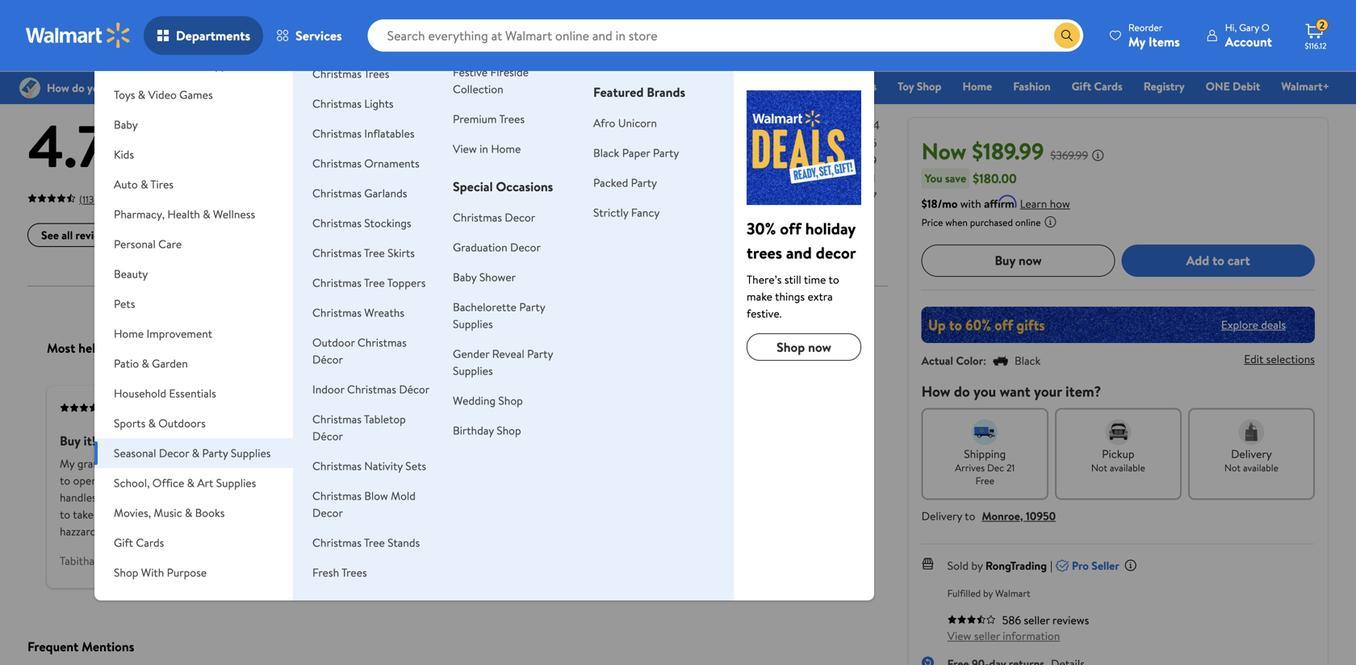Task type: describe. For each thing, give the bounding box(es) containing it.
art
[[197, 475, 213, 491]]

now for shop now
[[808, 338, 832, 356]]

seems
[[575, 507, 606, 523]]

2 for 2
[[1320, 18, 1325, 32]]

and up return.
[[533, 507, 550, 523]]

and inside 30% off holiday trees and decor there's still time to make things extra festive.
[[786, 241, 812, 264]]

strictly fancy
[[594, 205, 660, 220]]

0 vertical spatial get
[[238, 473, 255, 489]]

essentials inside dropdown button
[[169, 386, 216, 401]]

buy for buy now
[[995, 252, 1016, 269]]

the right is
[[323, 456, 339, 472]]

to down researching
[[838, 507, 849, 523]]

the right open at the left bottom of page
[[100, 473, 116, 489]]

home, furniture & appliances
[[114, 57, 260, 73]]

departments
[[176, 27, 250, 44]]

0 vertical spatial with
[[961, 196, 982, 211]]

party inside seasonal decor & party supplies dropdown button
[[202, 445, 228, 461]]

pro
[[1072, 558, 1089, 574]]

0 vertical spatial 21
[[866, 171, 876, 186]]

of right one
[[117, 507, 128, 523]]

things
[[775, 289, 805, 304]]

shop with purpose button
[[95, 558, 293, 588]]

10950
[[1026, 508, 1056, 524]]

actual color :
[[922, 353, 987, 368]]

shipping arrives dec 21 free
[[956, 446, 1015, 488]]

1 product group from the left
[[31, 0, 223, 32]]

christmas trees link
[[313, 66, 390, 82]]

review for most helpful positive review
[[168, 339, 205, 357]]

add to cart
[[1187, 252, 1251, 269]]

that inside buy it!!!! my grandson loves it!!!! the only thing wrong with it is the handles to open the door. my grandson can't get in and out of it. they handles are hard to see and they are insane awkward place. we had to take one of the windows off so he could get in it duke's of hazzard style! lol other than that it runs great and look!!!!!
[[199, 524, 219, 540]]

this
[[682, 456, 699, 472]]

christmas for christmas blow mold decor
[[313, 488, 362, 504]]

to left monroe,
[[965, 508, 976, 524]]

personal care button
[[95, 229, 293, 259]]

0 vertical spatial handles
[[342, 456, 379, 472]]

loves
[[125, 456, 150, 472]]

2 horizontal spatial in
[[480, 141, 488, 157]]

brands
[[647, 83, 686, 101]]

be
[[622, 507, 634, 523]]

my 2 year old absolutely loved this chevy truck! he drove every chance he had for a whole month! then the drive motor on the wheels went out and he was so disappointed.  i started researching and that seems to be a common problem with it so we decided to return.
[[533, 456, 851, 540]]

586 seller reviews
[[1003, 612, 1090, 628]]

christmas for christmas decor
[[453, 210, 502, 225]]

christmas tree skirts link
[[313, 245, 415, 261]]

grocery & essentials
[[527, 78, 627, 94]]

gender reveal party supplies
[[453, 346, 553, 379]]

outdoor christmas décor
[[313, 335, 407, 367]]

supplies inside seasonal decor & party supplies dropdown button
[[231, 445, 271, 461]]

2 horizontal spatial so
[[767, 507, 778, 523]]

festive fireside collection
[[453, 64, 529, 97]]

available for pickup
[[1110, 461, 1146, 475]]

christmas nativity sets link
[[313, 458, 426, 474]]

|
[[1051, 558, 1053, 574]]

2 product group from the left
[[677, 0, 869, 32]]

home for home improvement
[[114, 326, 144, 342]]

delivery for to
[[922, 508, 963, 524]]

with
[[141, 565, 164, 581]]

black for black paper party
[[594, 145, 620, 161]]

baby shower
[[453, 269, 516, 285]]

toppers
[[387, 275, 426, 291]]

baby shower link
[[453, 269, 516, 285]]

appliances
[[208, 57, 260, 73]]

christmas for christmas tree skirts
[[313, 245, 362, 261]]

trees for premium trees
[[499, 111, 525, 127]]

christmas for christmas tree toppers
[[313, 275, 362, 291]]

christmas for christmas tree stands
[[313, 535, 362, 551]]

walmart image
[[26, 23, 131, 48]]

my inside my 2 year old absolutely loved this chevy truck! he drove every chance he had for a whole month! then the drive motor on the wheels went out and he was so disappointed.  i started researching and that seems to be a common problem with it so we decided to return.
[[533, 456, 547, 472]]

strictly fancy link
[[594, 205, 660, 220]]

party up fancy
[[631, 175, 657, 191]]

to left open at the left bottom of page
[[60, 473, 70, 489]]

birthday shop
[[453, 423, 521, 439]]

party inside "gender reveal party supplies"
[[527, 346, 553, 362]]

gift finder link
[[641, 78, 710, 95]]

(1136 reviews)
[[79, 193, 136, 206]]

tree for stands
[[364, 535, 385, 551]]

common
[[644, 507, 688, 523]]

intent image for shipping image
[[973, 419, 998, 445]]

one debit link
[[1199, 78, 1268, 95]]

decor for christmas
[[505, 210, 536, 225]]

christmas tree stands link
[[313, 535, 420, 551]]

care
[[158, 236, 182, 252]]

4.7 out of 5
[[27, 105, 198, 186]]

progress bar for 1 star
[[515, 195, 858, 198]]

and right see
[[174, 490, 192, 506]]

drove
[[784, 456, 812, 472]]

shop inside dropdown button
[[114, 565, 138, 581]]

:
[[984, 353, 987, 368]]

patio & garden
[[114, 356, 188, 371]]

shop for toy shop
[[917, 78, 942, 94]]

frequent mentions
[[27, 638, 134, 656]]

the
[[175, 456, 193, 472]]

sets
[[406, 458, 426, 474]]

motor
[[772, 473, 803, 489]]

1 day from the left
[[263, 9, 277, 23]]

and up be
[[615, 490, 632, 506]]

shop down 'festive.'
[[777, 338, 805, 356]]

for
[[605, 473, 619, 489]]

to left be
[[608, 507, 619, 523]]

stars for 2 stars
[[472, 171, 495, 186]]

festive fireside collection link
[[453, 64, 529, 97]]

he
[[767, 456, 781, 472]]

walmart
[[996, 587, 1031, 600]]

hi,
[[1226, 21, 1237, 34]]

toy
[[898, 78, 914, 94]]

write
[[146, 227, 173, 243]]

home for home
[[963, 78, 993, 94]]

1 vertical spatial handles
[[60, 490, 97, 506]]

bachelorette party supplies link
[[453, 299, 545, 332]]

now for buy now
[[1019, 252, 1042, 269]]

décor for christmas tabletop décor
[[313, 428, 343, 444]]

most helpful negative review
[[520, 339, 682, 357]]

2 3+ from the left
[[465, 9, 476, 23]]

dec
[[988, 461, 1005, 475]]

the up lol in the left of the page
[[130, 507, 147, 523]]

cards for gift cards dropdown button
[[136, 535, 164, 551]]

christmas for christmas trees
[[313, 66, 362, 82]]

to inside 30% off holiday trees and decor there's still time to make things extra festive.
[[829, 272, 840, 287]]

baby for baby shower
[[453, 269, 477, 285]]

how do you want your item?
[[922, 381, 1102, 402]]

2 inside my 2 year old absolutely loved this chevy truck! he drove every chance he had for a whole month! then the drive motor on the wheels went out and he was so disappointed.  i started researching and that seems to be a common problem with it so we decided to return.
[[550, 456, 556, 472]]

school, office & art supplies
[[114, 475, 256, 491]]

most for most helpful negative review
[[520, 339, 548, 357]]

1 horizontal spatial in
[[288, 507, 297, 523]]

tree for skirts
[[364, 245, 385, 261]]

christmas trees
[[313, 66, 390, 82]]

2 horizontal spatial he
[[635, 490, 647, 506]]

do
[[954, 381, 970, 402]]

586
[[1003, 612, 1022, 628]]

christmas wreaths link
[[313, 305, 405, 321]]

with inside my 2 year old absolutely loved this chevy truck! he drove every chance he had for a whole month! then the drive motor on the wheels went out and he was so disappointed.  i started researching and that seems to be a common problem with it so we decided to return.
[[734, 507, 755, 523]]

décor for indoor christmas décor
[[399, 382, 430, 397]]

stars for 5 stars
[[472, 117, 495, 133]]

it left is
[[304, 456, 311, 472]]

now $189.99
[[922, 135, 1045, 167]]

decor inside christmas blow mold decor
[[313, 505, 343, 521]]

1 horizontal spatial it!!!!
[[153, 456, 173, 472]]

hard
[[118, 490, 139, 506]]

sports
[[114, 416, 146, 431]]

not for pickup
[[1092, 461, 1108, 475]]

holiday
[[806, 217, 856, 240]]

to left take
[[60, 507, 70, 523]]

out inside the 4.7 out of 5
[[110, 147, 139, 174]]

the right on
[[820, 473, 837, 489]]

strictly
[[594, 205, 629, 220]]

christmas wreaths
[[313, 305, 405, 321]]

toys & video games button
[[95, 80, 293, 110]]

baby button
[[95, 110, 293, 140]]

seasonal decor & party supplies button
[[95, 439, 293, 468]]

packed
[[594, 175, 629, 191]]

affirm image
[[985, 195, 1017, 208]]

had inside my 2 year old absolutely loved this chevy truck! he drove every chance he had for a whole month! then the drive motor on the wheels went out and he was so disappointed.  i started researching and that seems to be a common problem with it so we decided to return.
[[585, 473, 602, 489]]

it down awkward
[[300, 507, 306, 523]]

outdoor
[[313, 335, 355, 350]]

christmas for christmas shop
[[724, 78, 774, 94]]

beauty
[[114, 266, 148, 282]]

special occasions
[[453, 178, 553, 195]]

is
[[313, 456, 321, 472]]

sports & outdoors button
[[95, 409, 293, 439]]

reviews for see all reviews
[[76, 227, 112, 243]]

cards for gift cards link
[[1095, 78, 1123, 94]]

open
[[73, 473, 98, 489]]

gift cards link
[[1065, 78, 1130, 95]]

christmas lights link
[[313, 96, 394, 111]]

2 shipping from the left
[[495, 9, 529, 23]]

most for most helpful positive review
[[47, 339, 75, 357]]

christmas for christmas lights
[[313, 96, 362, 111]]

baby for baby
[[114, 117, 138, 132]]

with inside buy it!!!! my grandson loves it!!!! the only thing wrong with it is the handles to open the door. my grandson can't get in and out of it. they handles are hard to see and they are insane awkward place. we had to take one of the windows off so he could get in it duke's of hazzard style! lol other than that it runs great and look!!!!!
[[280, 456, 301, 472]]

christmas nativity sets
[[313, 458, 426, 474]]

stars for 4 stars
[[473, 135, 496, 151]]

want
[[1000, 381, 1031, 402]]

christmas tabletop décor
[[313, 411, 406, 444]]

1 vertical spatial grandson
[[164, 473, 210, 489]]

loved
[[653, 456, 679, 472]]

movies, music & books button
[[95, 498, 293, 528]]

0 horizontal spatial grandson
[[77, 456, 123, 472]]

it.
[[322, 473, 331, 489]]

gift for gift cards dropdown button
[[114, 535, 133, 551]]

electronics link
[[815, 78, 884, 95]]

stars for 3 stars
[[472, 153, 495, 169]]

2 day from the left
[[478, 9, 492, 23]]

0 horizontal spatial 5
[[166, 105, 198, 186]]

supplies inside bachelorette party supplies
[[453, 316, 493, 332]]

mentions
[[82, 638, 134, 656]]

search icon image
[[1061, 29, 1074, 42]]

return.
[[533, 524, 566, 540]]



Task type: locate. For each thing, give the bounding box(es) containing it.
0 horizontal spatial a
[[176, 227, 181, 243]]

trees up 'lights' at left
[[364, 66, 390, 82]]

shop left electronics
[[776, 78, 801, 94]]

door.
[[119, 473, 144, 489]]

4 progress bar from the top
[[515, 177, 858, 180]]

to inside button
[[1213, 252, 1225, 269]]

christmas shop link
[[717, 78, 808, 95]]

2 vertical spatial he
[[225, 507, 237, 523]]

christmas decor link
[[453, 210, 536, 225]]

1 horizontal spatial 5
[[463, 117, 469, 133]]

5 stars
[[463, 117, 495, 133]]

whole
[[630, 473, 659, 489]]

gift down movies,
[[114, 535, 133, 551]]

of left it.
[[308, 473, 319, 489]]

0 vertical spatial in
[[480, 141, 488, 157]]

supplies up "can't"
[[231, 445, 271, 461]]

0 vertical spatial black
[[594, 145, 620, 161]]

shipping up fireside
[[495, 9, 529, 23]]

delivery up the sold
[[922, 508, 963, 524]]

edit selections
[[1245, 351, 1316, 367]]

helpful for negative
[[551, 339, 591, 357]]

windows
[[149, 507, 191, 523]]

available down intent image for pickup
[[1110, 461, 1146, 475]]

5 progress bar from the top
[[515, 195, 858, 198]]

décor up is
[[313, 428, 343, 444]]

he inside buy it!!!! my grandson loves it!!!! the only thing wrong with it is the handles to open the door. my grandson can't get in and out of it. they handles are hard to see and they are insane awkward place. we had to take one of the windows off so he could get in it duke's of hazzard style! lol other than that it runs great and look!!!!!
[[225, 507, 237, 523]]

buy inside buy it!!!! my grandson loves it!!!! the only thing wrong with it is the handles to open the door. my grandson can't get in and out of it. they handles are hard to see and they are insane awkward place. we had to take one of the windows off so he could get in it duke's of hazzard style! lol other than that it runs great and look!!!!!
[[60, 432, 81, 450]]

black for black
[[1015, 353, 1041, 368]]

1 horizontal spatial with
[[734, 507, 755, 523]]

blow
[[364, 488, 388, 504]]

gift finder
[[648, 78, 703, 94]]

0 vertical spatial home
[[963, 78, 993, 94]]

2 most from the left
[[520, 339, 548, 357]]

0 horizontal spatial handles
[[60, 490, 97, 506]]

3.4249 stars out of 5, based on 586 seller reviews element
[[948, 615, 996, 624]]

view for view seller information
[[948, 628, 972, 644]]

electronics
[[822, 78, 877, 94]]

home up 'patio' on the bottom of the page
[[114, 326, 144, 342]]

shop now link
[[747, 334, 862, 361]]

so left the we in the right bottom of the page
[[767, 507, 778, 523]]

0 horizontal spatial that
[[199, 524, 219, 540]]

1 horizontal spatial gift
[[648, 78, 668, 94]]

0 horizontal spatial buy
[[60, 432, 81, 450]]

gift cards button
[[95, 528, 293, 558]]

month!
[[662, 473, 697, 489]]

helpful for positive
[[78, 339, 118, 357]]

2 available from the left
[[1244, 461, 1279, 475]]

0 vertical spatial he
[[570, 473, 582, 489]]

party right paper
[[653, 145, 679, 161]]

sold
[[948, 558, 969, 574]]

2 not from the left
[[1225, 461, 1241, 475]]

and up awkward
[[269, 473, 286, 489]]

intent image for delivery image
[[1239, 419, 1265, 445]]

it!!!!
[[84, 432, 107, 450], [153, 456, 173, 472]]

2 tree from the top
[[364, 275, 385, 291]]

pickup
[[1102, 446, 1135, 462]]

music
[[154, 505, 182, 521]]

progress bar
[[515, 124, 858, 127], [515, 141, 858, 145], [515, 159, 858, 163], [515, 177, 858, 180], [515, 195, 858, 198]]

1 vertical spatial cards
[[136, 535, 164, 551]]

my up the chance
[[533, 456, 547, 472]]

we
[[346, 490, 362, 506]]

chevy
[[702, 456, 733, 472]]

off inside 30% off holiday trees and decor there's still time to make things extra festive.
[[780, 217, 802, 240]]

tree for toppers
[[364, 275, 385, 291]]

progress bar for 5 stars
[[515, 124, 858, 127]]

awkward
[[270, 490, 313, 506]]

2 vertical spatial reviews
[[1053, 612, 1090, 628]]

to
[[1213, 252, 1225, 269], [829, 272, 840, 287], [60, 473, 70, 489], [142, 490, 153, 506], [60, 507, 70, 523], [608, 507, 619, 523], [838, 507, 849, 523], [965, 508, 976, 524]]

truck!
[[735, 456, 764, 472]]

legal information image
[[1045, 215, 1057, 228]]

0 horizontal spatial in
[[257, 473, 266, 489]]

they
[[333, 473, 356, 489]]

decor for seasonal
[[159, 445, 189, 461]]

0 horizontal spatial it!!!!
[[84, 432, 107, 450]]

2 vertical spatial trees
[[342, 565, 367, 581]]

0 vertical spatial trees
[[364, 66, 390, 82]]

my up open at the left bottom of page
[[60, 456, 75, 472]]

2 horizontal spatial a
[[636, 507, 642, 523]]

in down awkward
[[288, 507, 297, 523]]

by for sold
[[972, 558, 983, 574]]

decor
[[816, 241, 856, 264]]

baby left shower
[[453, 269, 477, 285]]

2 vertical spatial tree
[[364, 535, 385, 551]]

0 vertical spatial by
[[972, 558, 983, 574]]

it left runs
[[222, 524, 228, 540]]

supplies inside school, office & art supplies dropdown button
[[216, 475, 256, 491]]

0 horizontal spatial are
[[99, 490, 115, 506]]

home inside the 'home improvement' dropdown button
[[114, 326, 144, 342]]

now inside button
[[1019, 252, 1042, 269]]

are up one
[[99, 490, 115, 506]]

fashion
[[1014, 78, 1051, 94]]

available inside delivery not available
[[1244, 461, 1279, 475]]

services
[[296, 27, 342, 44]]

0 horizontal spatial available
[[1110, 461, 1146, 475]]

0 vertical spatial tree
[[364, 245, 385, 261]]

supplies down thing
[[216, 475, 256, 491]]

2 horizontal spatial with
[[961, 196, 982, 211]]

out inside buy it!!!! my grandson loves it!!!! the only thing wrong with it is the handles to open the door. my grandson can't get in and out of it. they handles are hard to see and they are insane awkward place. we had to take one of the windows off so he could get in it duke's of hazzard style! lol other than that it runs great and look!!!!!
[[289, 473, 306, 489]]

0 horizontal spatial baby
[[114, 117, 138, 132]]

1 horizontal spatial 3+
[[465, 9, 476, 23]]

1 vertical spatial it!!!!
[[153, 456, 173, 472]]

christmas for christmas tabletop décor
[[313, 411, 362, 427]]

it down started
[[757, 507, 764, 523]]

0 vertical spatial décor
[[313, 352, 343, 367]]

christmas for christmas nativity sets
[[313, 458, 362, 474]]

0 horizontal spatial essentials
[[169, 386, 216, 401]]

decor for graduation
[[510, 239, 541, 255]]

decor up look!!!!!
[[313, 505, 343, 521]]

1 vertical spatial trees
[[499, 111, 525, 127]]

personal care
[[114, 236, 182, 252]]

2 for 2 stars
[[463, 171, 469, 186]]

had right we
[[364, 490, 382, 506]]

39
[[865, 153, 877, 169]]

home inside "home" link
[[963, 78, 993, 94]]

0 horizontal spatial off
[[194, 507, 208, 523]]

christmas blow mold decor link
[[313, 488, 416, 521]]

gift inside dropdown button
[[114, 535, 133, 551]]

review inside write a review link
[[184, 227, 216, 243]]

1 horizontal spatial view
[[948, 628, 972, 644]]

1 vertical spatial out
[[289, 473, 306, 489]]

a inside write a review link
[[176, 227, 181, 243]]

hazzard
[[60, 524, 96, 540]]

0 horizontal spatial gift cards
[[114, 535, 164, 551]]

décor for outdoor christmas décor
[[313, 352, 343, 367]]

christmas garlands link
[[313, 185, 407, 201]]

2 vertical spatial 2
[[550, 456, 556, 472]]

seasonal decor & party supplies image
[[747, 90, 862, 205]]

not inside delivery not available
[[1225, 461, 1241, 475]]

1 horizontal spatial are
[[219, 490, 234, 506]]

christmas for christmas stockings
[[313, 215, 362, 231]]

out inside my 2 year old absolutely loved this chevy truck! he drove every chance he had for a whole month! then the drive motor on the wheels went out and he was so disappointed.  i started researching and that seems to be a common problem with it so we decided to return.
[[595, 490, 612, 506]]

my up see
[[147, 473, 162, 489]]

product group
[[31, 0, 223, 32], [677, 0, 869, 32]]

décor inside christmas tabletop décor
[[313, 428, 343, 444]]

every
[[815, 456, 841, 472]]

there's
[[747, 272, 782, 287]]

helpful left negative
[[551, 339, 591, 357]]

buy down purchased
[[995, 252, 1016, 269]]

21 right dec
[[1007, 461, 1015, 475]]

0 vertical spatial that
[[553, 507, 573, 523]]

shop right toy at the top right of the page
[[917, 78, 942, 94]]

1 vertical spatial gift cards
[[114, 535, 164, 551]]

1 vertical spatial buy
[[60, 432, 81, 450]]

shop right "wedding"
[[499, 393, 523, 409]]

4.7
[[27, 105, 107, 186]]

he up went
[[570, 473, 582, 489]]

gift cards down movies,
[[114, 535, 164, 551]]

games
[[179, 87, 213, 103]]

books
[[195, 505, 225, 521]]

and right 'great'
[[284, 524, 301, 540]]

that inside my 2 year old absolutely loved this chevy truck! he drove every chance he had for a whole month! then the drive motor on the wheels went out and he was so disappointed.  i started researching and that seems to be a common problem with it so we decided to return.
[[553, 507, 573, 523]]

1 horizontal spatial 3+ day shipping
[[465, 9, 529, 23]]

1 shipping from the left
[[279, 9, 314, 23]]

3+ day shipping up fireside
[[465, 9, 529, 23]]

1 horizontal spatial shipping
[[495, 9, 529, 23]]

party
[[653, 145, 679, 161], [631, 175, 657, 191], [519, 299, 545, 315], [527, 346, 553, 362], [202, 445, 228, 461]]

0 vertical spatial out
[[110, 147, 139, 174]]

2 helpful from the left
[[551, 339, 591, 357]]

a right the write
[[176, 227, 181, 243]]

0 horizontal spatial not
[[1092, 461, 1108, 475]]

seller for view
[[975, 628, 1001, 644]]

collection
[[453, 81, 504, 97]]

off inside buy it!!!! my grandson loves it!!!! the only thing wrong with it is the handles to open the door. my grandson can't get in and out of it. they handles are hard to see and they are insane awkward place. we had to take one of the windows off so he could get in it duke's of hazzard style! lol other than that it runs great and look!!!!!
[[194, 507, 208, 523]]

shop for birthday shop
[[497, 423, 521, 439]]

so right was
[[670, 490, 681, 506]]

unicorn
[[618, 115, 657, 131]]

1 horizontal spatial handles
[[342, 456, 379, 472]]

21 up the '47'
[[866, 171, 876, 186]]

review for most helpful negative review
[[645, 339, 682, 357]]

0 vertical spatial view
[[453, 141, 477, 157]]

shop for christmas shop
[[776, 78, 801, 94]]

christmas for christmas wreaths
[[313, 305, 362, 321]]

handles up take
[[60, 490, 97, 506]]

trees for christmas trees
[[364, 66, 390, 82]]

see all reviews
[[41, 227, 112, 243]]

so down they
[[211, 507, 222, 523]]

intent image for pickup image
[[1106, 419, 1132, 445]]

view
[[453, 141, 477, 157], [948, 628, 972, 644]]

my
[[1129, 33, 1146, 50], [60, 456, 75, 472], [533, 456, 547, 472], [147, 473, 162, 489]]

0 horizontal spatial 21
[[866, 171, 876, 186]]

get
[[238, 473, 255, 489], [269, 507, 285, 523]]

0 horizontal spatial home
[[114, 326, 144, 342]]

shop for wedding shop
[[499, 393, 523, 409]]

tree up wreaths
[[364, 275, 385, 291]]

cards up with
[[136, 535, 164, 551]]

4 stars
[[463, 135, 496, 151]]

to left the "cart"
[[1213, 252, 1225, 269]]

gift cards inside dropdown button
[[114, 535, 164, 551]]

drive
[[745, 473, 769, 489]]

decor down "occasions"
[[505, 210, 536, 225]]

0 vertical spatial baby
[[114, 117, 138, 132]]

wheels
[[533, 490, 566, 506]]

2 up $116.12
[[1320, 18, 1325, 32]]

0 horizontal spatial gift
[[114, 535, 133, 551]]

3+ up "festive"
[[465, 9, 476, 23]]

the
[[323, 456, 339, 472], [100, 473, 116, 489], [726, 473, 742, 489], [820, 473, 837, 489], [130, 507, 147, 523]]

so
[[670, 490, 681, 506], [211, 507, 222, 523], [767, 507, 778, 523]]

2 3+ day shipping from the left
[[465, 9, 529, 23]]

the right then
[[726, 473, 742, 489]]

he up runs
[[225, 507, 237, 523]]

0 vertical spatial 2
[[1320, 18, 1325, 32]]

grandson up open at the left bottom of page
[[77, 456, 123, 472]]

so inside buy it!!!! my grandson loves it!!!! the only thing wrong with it is the handles to open the door. my grandson can't get in and out of it. they handles are hard to see and they are insane awkward place. we had to take one of the windows off so he could get in it duke's of hazzard style! lol other than that it runs great and look!!!!!
[[211, 507, 222, 523]]

party up "can't"
[[202, 445, 228, 461]]

seller down 3.4249 stars out of 5, based on 586 seller reviews element
[[975, 628, 1001, 644]]

christmas for christmas ornaments
[[313, 155, 362, 171]]

progress bar for 2 stars
[[515, 177, 858, 180]]

supplies inside "gender reveal party supplies"
[[453, 363, 493, 379]]

of down we
[[342, 507, 352, 523]]

1 vertical spatial décor
[[399, 382, 430, 397]]

had down the old
[[585, 473, 602, 489]]

up to sixty percent off deals. shop now. image
[[922, 307, 1316, 343]]

0 horizontal spatial cards
[[136, 535, 164, 551]]

home improvement button
[[95, 319, 293, 349]]

1 3+ from the left
[[249, 9, 260, 23]]

2 left year at the bottom left of page
[[550, 456, 556, 472]]

delivery down intent image for delivery
[[1232, 446, 1273, 462]]

on
[[805, 473, 818, 489]]

to right time
[[829, 272, 840, 287]]

0 horizontal spatial black
[[594, 145, 620, 161]]

free
[[976, 474, 995, 488]]

shipping up services
[[279, 9, 314, 23]]

1 horizontal spatial 2
[[550, 456, 556, 472]]

2 vertical spatial a
[[636, 507, 642, 523]]

purchased
[[970, 215, 1013, 229]]

1 horizontal spatial delivery
[[1232, 446, 1273, 462]]

Walmart Site-Wide search field
[[368, 19, 1084, 52]]

with up price when purchased online
[[961, 196, 982, 211]]

get up insane
[[238, 473, 255, 489]]

it!!!! up open at the left bottom of page
[[84, 432, 107, 450]]

reviews for 586 seller reviews
[[1053, 612, 1090, 628]]

1 available from the left
[[1110, 461, 1146, 475]]

0 vertical spatial delivery
[[1232, 446, 1273, 462]]

gift cards for gift cards dropdown button
[[114, 535, 164, 551]]

gift for gift finder link
[[648, 78, 668, 94]]

2 down 3
[[463, 171, 469, 186]]

1 horizontal spatial get
[[269, 507, 285, 523]]

buy for buy it!!!! my grandson loves it!!!! the only thing wrong with it is the handles to open the door. my grandson can't get in and out of it. they handles are hard to see and they are insane awkward place. we had to take one of the windows off so he could get in it duke's of hazzard style! lol other than that it runs great and look!!!!!
[[60, 432, 81, 450]]

2 progress bar from the top
[[515, 141, 858, 145]]

progress bar for 4 stars
[[515, 141, 858, 145]]

gift cards down search icon
[[1072, 78, 1123, 94]]

trees for fresh trees
[[342, 565, 367, 581]]

1 vertical spatial had
[[364, 490, 382, 506]]

1 horizontal spatial gift cards
[[1072, 78, 1123, 94]]

outdoor christmas décor link
[[313, 335, 407, 367]]

can't
[[212, 473, 236, 489]]

décor inside outdoor christmas décor
[[313, 352, 343, 367]]

cart
[[1228, 252, 1251, 269]]

buy inside button
[[995, 252, 1016, 269]]

my inside the reorder my items
[[1129, 33, 1146, 50]]

most left 'patio' on the bottom of the page
[[47, 339, 75, 357]]

1 horizontal spatial essentials
[[579, 78, 627, 94]]

christmas inside christmas blow mold decor
[[313, 488, 362, 504]]

a right for
[[622, 473, 627, 489]]

1 progress bar from the top
[[515, 124, 858, 127]]

party inside bachelorette party supplies
[[519, 299, 545, 315]]

gender
[[453, 346, 490, 362]]

1 horizontal spatial reviews
[[115, 60, 178, 87]]

frequent
[[27, 638, 79, 656]]

out up the auto
[[110, 147, 139, 174]]

3+ day shipping up services
[[249, 9, 314, 23]]

that down books
[[199, 524, 219, 540]]

0 horizontal spatial seller
[[975, 628, 1001, 644]]

1 vertical spatial tree
[[364, 275, 385, 291]]

christmas inside christmas tabletop décor
[[313, 411, 362, 427]]

1 horizontal spatial a
[[622, 473, 627, 489]]

buy now button
[[922, 244, 1116, 277]]

1 horizontal spatial helpful
[[551, 339, 591, 357]]

not down intent image for delivery
[[1225, 461, 1241, 475]]

Search search field
[[368, 19, 1084, 52]]

1 most from the left
[[47, 339, 75, 357]]

0 horizontal spatial so
[[211, 507, 222, 523]]

1 vertical spatial view
[[948, 628, 972, 644]]

christmas for christmas inflatables
[[313, 126, 362, 141]]

supplies down gender at the bottom left
[[453, 363, 493, 379]]

view for view in home
[[453, 141, 477, 157]]

seasonal
[[114, 445, 156, 461]]

with
[[961, 196, 982, 211], [280, 456, 301, 472], [734, 507, 755, 523]]

1 horizontal spatial he
[[570, 473, 582, 489]]

cards left the registry
[[1095, 78, 1123, 94]]

christmas inside outdoor christmas décor
[[358, 335, 407, 350]]

1 vertical spatial by
[[984, 587, 993, 600]]

learn
[[1020, 196, 1048, 211]]

décor down outdoor
[[313, 352, 343, 367]]

delivery not available
[[1225, 446, 1279, 475]]

1 horizontal spatial had
[[585, 473, 602, 489]]

1 vertical spatial he
[[635, 490, 647, 506]]

tires
[[150, 176, 174, 192]]

learn more about strikethrough prices image
[[1092, 149, 1105, 162]]

now down 'extra'
[[808, 338, 832, 356]]

of up auto & tires
[[143, 147, 161, 174]]

occasions
[[496, 178, 553, 195]]

registry
[[1144, 78, 1185, 94]]

by for fulfilled
[[984, 587, 993, 600]]

pharmacy,
[[114, 206, 165, 222]]

not for delivery
[[1225, 461, 1241, 475]]

health
[[167, 206, 200, 222]]

delivery inside delivery not available
[[1232, 446, 1273, 462]]

learn how
[[1020, 196, 1071, 211]]

decor inside dropdown button
[[159, 445, 189, 461]]

had inside buy it!!!! my grandson loves it!!!! the only thing wrong with it is the handles to open the door. my grandson can't get in and out of it. they handles are hard to see and they are insane awkward place. we had to take one of the windows off so he could get in it duke's of hazzard style! lol other than that it runs great and look!!!!!
[[364, 490, 382, 506]]

trees right "fresh"
[[342, 565, 367, 581]]

fashion link
[[1006, 78, 1058, 95]]

it inside my 2 year old absolutely loved this chevy truck! he drove every chance he had for a whole month! then the drive motor on the wheels went out and he was so disappointed.  i started researching and that seems to be a common problem with it so we decided to return.
[[757, 507, 764, 523]]

0 horizontal spatial with
[[280, 456, 301, 472]]

premium trees link
[[453, 111, 525, 127]]

1 helpful from the left
[[78, 339, 118, 357]]

delivery
[[1232, 446, 1273, 462], [922, 508, 963, 524]]

you
[[925, 170, 943, 186]]

3 progress bar from the top
[[515, 159, 858, 163]]

pharmacy, health & wellness
[[114, 206, 255, 222]]

1 horizontal spatial so
[[670, 490, 681, 506]]

1 tree from the top
[[364, 245, 385, 261]]

0 vertical spatial now
[[1019, 252, 1042, 269]]

available inside the pickup not available
[[1110, 461, 1146, 475]]

view in home
[[453, 141, 521, 157]]

deals
[[479, 78, 506, 94]]

baby inside dropdown button
[[114, 117, 138, 132]]

by right fulfilled
[[984, 587, 993, 600]]

décor up tabletop in the left bottom of the page
[[399, 382, 430, 397]]

available for delivery
[[1244, 461, 1279, 475]]

shop right the birthday
[[497, 423, 521, 439]]

not inside the pickup not available
[[1092, 461, 1108, 475]]

christmas shop
[[724, 78, 801, 94]]

write a review link
[[132, 223, 230, 247]]

christmas for christmas garlands
[[313, 185, 362, 201]]

all
[[62, 227, 73, 243]]

to left see
[[142, 490, 153, 506]]

walmart+
[[1282, 78, 1330, 94]]

1 horizontal spatial baby
[[453, 269, 477, 285]]

fancy
[[631, 205, 660, 220]]

0 horizontal spatial helpful
[[78, 339, 118, 357]]

1 horizontal spatial grandson
[[164, 473, 210, 489]]

cards inside dropdown button
[[136, 535, 164, 551]]

black left paper
[[594, 145, 620, 161]]

add
[[1187, 252, 1210, 269]]

see
[[41, 227, 59, 243]]

0 horizontal spatial 3+ day shipping
[[249, 9, 314, 23]]

gift for gift cards link
[[1072, 78, 1092, 94]]

off down they
[[194, 507, 208, 523]]

1 horizontal spatial day
[[478, 9, 492, 23]]

patio
[[114, 356, 139, 371]]

wedding shop link
[[453, 393, 523, 409]]

baby down toys
[[114, 117, 138, 132]]

1 horizontal spatial cards
[[1095, 78, 1123, 94]]

1 3+ day shipping from the left
[[249, 9, 314, 23]]

0 horizontal spatial day
[[263, 9, 277, 23]]

0 horizontal spatial most
[[47, 339, 75, 357]]

1 vertical spatial home
[[491, 141, 521, 157]]

shop left with
[[114, 565, 138, 581]]

vs
[[448, 386, 468, 408]]

delivery for not
[[1232, 446, 1273, 462]]

christmas tree stands
[[313, 535, 420, 551]]

registry link
[[1137, 78, 1193, 95]]

most down bachelorette party supplies
[[520, 339, 548, 357]]

nativity
[[364, 458, 403, 474]]

wreaths
[[364, 305, 405, 321]]

0 vertical spatial gift cards
[[1072, 78, 1123, 94]]

0 vertical spatial essentials
[[579, 78, 627, 94]]

of inside the 4.7 out of 5
[[143, 147, 161, 174]]

55
[[865, 135, 877, 151]]

arrives
[[956, 461, 985, 475]]

duke's
[[309, 507, 339, 523]]

0 vertical spatial a
[[176, 227, 181, 243]]

3 tree from the top
[[364, 535, 385, 551]]

2 vertical spatial out
[[595, 490, 612, 506]]

2 horizontal spatial gift
[[1072, 78, 1092, 94]]

off right the 30%
[[780, 217, 802, 240]]

2 are from the left
[[219, 490, 234, 506]]

0 horizontal spatial 3+
[[249, 9, 260, 23]]

and up still
[[786, 241, 812, 264]]

out up awkward
[[289, 473, 306, 489]]

0 horizontal spatial shipping
[[279, 9, 314, 23]]

seller for 586
[[1024, 612, 1050, 628]]

gift cards for gift cards link
[[1072, 78, 1123, 94]]

stars down 3 stars
[[472, 171, 495, 186]]

1 horizontal spatial product group
[[677, 0, 869, 32]]

in down the 'wrong' at the bottom left of the page
[[257, 473, 266, 489]]

21 inside shipping arrives dec 21 free
[[1007, 461, 1015, 475]]

2 horizontal spatial reviews
[[1053, 612, 1090, 628]]

$189.99
[[972, 135, 1045, 167]]

1 vertical spatial off
[[194, 507, 208, 523]]

that down wheels
[[553, 507, 573, 523]]

1 are from the left
[[99, 490, 115, 506]]

1 not from the left
[[1092, 461, 1108, 475]]

tree left skirts
[[364, 245, 385, 261]]

2 horizontal spatial out
[[595, 490, 612, 506]]



Task type: vqa. For each thing, say whether or not it's contained in the screenshot.
Apple
no



